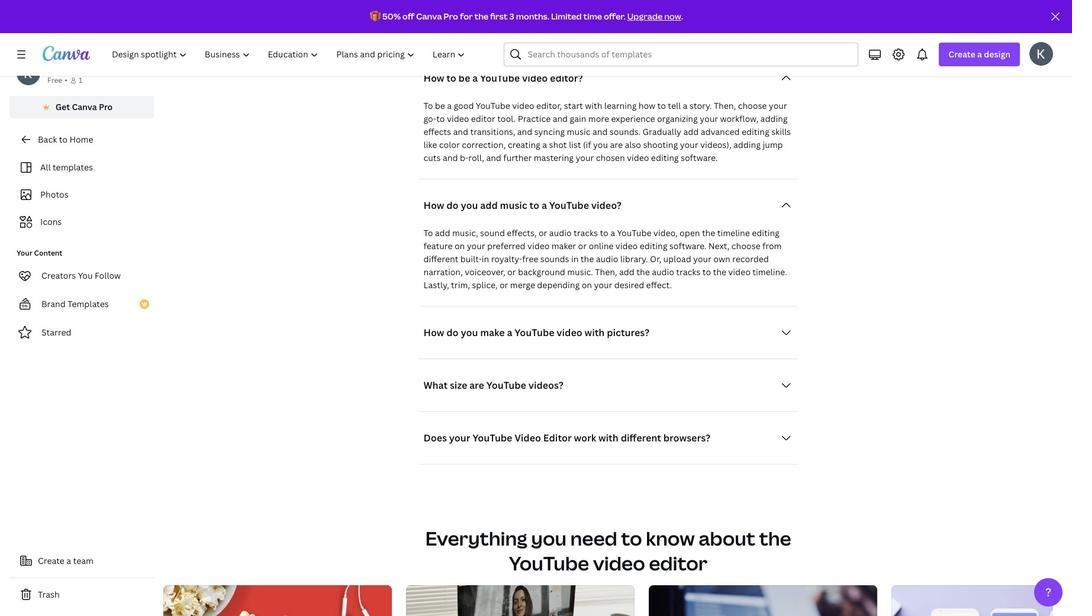 Task type: locate. For each thing, give the bounding box(es) containing it.
1 vertical spatial tracks
[[677, 266, 701, 278]]

editor,
[[537, 100, 562, 111]]

video?
[[592, 199, 622, 212]]

skills
[[772, 126, 791, 137]]

0 horizontal spatial canva
[[72, 101, 97, 113]]

audio up effect.
[[652, 266, 675, 278]]

the inside the everything you need to know about the youtube video editor
[[760, 526, 792, 551]]

2 vertical spatial how
[[424, 326, 444, 339]]

free •
[[47, 75, 67, 85]]

workflow,
[[720, 113, 759, 124]]

what size are youtube videos? button
[[419, 374, 798, 397]]

software.
[[681, 152, 718, 163], [670, 240, 707, 252]]

different down the download
[[447, 25, 482, 36]]

you left make
[[461, 326, 478, 339]]

different up narration,
[[424, 253, 459, 265]]

create inside "button"
[[38, 556, 64, 567]]

narration,
[[424, 266, 463, 278]]

or right .
[[691, 12, 700, 23]]

social
[[484, 25, 507, 36]]

1 to from the top
[[424, 100, 433, 111]]

the right for
[[475, 11, 489, 22]]

1 vertical spatial upload
[[664, 253, 692, 265]]

in up voiceover,
[[482, 253, 489, 265]]

canva right get
[[72, 101, 97, 113]]

1 vertical spatial with
[[585, 326, 605, 339]]

1 vertical spatial software.
[[670, 240, 707, 252]]

be up good at the top left of page
[[459, 71, 470, 84]]

1 vertical spatial editor
[[649, 551, 708, 576]]

home
[[70, 134, 93, 145]]

0 horizontal spatial upload
[[612, 12, 640, 23]]

templates
[[53, 162, 93, 173]]

create left the design
[[949, 49, 976, 60]]

0 horizontal spatial pro
[[99, 101, 113, 113]]

choose inside "to be a good youtube video editor, start with learning how to tell a story. then, choose your go-to video editor tool. practice and gain more experience organizing your workflow, adding effects and transitions, and syncing music and sounds. gradually add advanced editing skills like color correction, creating a shot list (if you are also shooting your videos), adding jump cuts and b-roll, and further mastering your chosen video editing software."
[[738, 100, 767, 111]]

you inside dropdown button
[[461, 326, 478, 339]]

tracks down open on the right of the page
[[677, 266, 701, 278]]

to up go-
[[424, 100, 433, 111]]

upload right format,
[[612, 12, 640, 23]]

to
[[642, 12, 651, 23], [766, 12, 775, 23], [447, 71, 457, 84], [658, 100, 666, 111], [437, 113, 445, 124], [59, 134, 67, 145], [530, 199, 540, 212], [600, 227, 609, 238], [703, 266, 711, 278], [621, 526, 642, 551]]

add down the organizing
[[684, 126, 699, 137]]

with right work in the bottom of the page
[[599, 432, 619, 445]]

pro up the back to home link
[[99, 101, 113, 113]]

choose inside to add music, sound effects, or audio tracks to a youtube video, open the timeline editing feature on your preferred video maker or online video editing software. next, choose from different built-in royalty-free sounds in the audio library. or, upload your own recorded narration, voiceover, or background music. then, add the audio tracks to the video timeline. lastly, trim, splice, or merge depending on your desired effect.
[[732, 240, 761, 252]]

be up go-
[[435, 100, 445, 111]]

royalty-
[[491, 253, 523, 265]]

with up more
[[585, 100, 603, 111]]

add up sound
[[480, 199, 498, 212]]

then, up 'workflow,'
[[714, 100, 736, 111]]

0 horizontal spatial be
[[435, 100, 445, 111]]

0 horizontal spatial audio
[[550, 227, 572, 238]]

1 vertical spatial pro
[[99, 101, 113, 113]]

1 horizontal spatial editor
[[649, 551, 708, 576]]

editor inside "to be a good youtube video editor, start with learning how to tell a story. then, choose your go-to video editor tool. practice and gain more experience organizing your workflow, adding effects and transitions, and syncing music and sounds. gradually add advanced editing skills like color correction, creating a shot list (if you are also shooting your videos), adding jump cuts and b-roll, and further mastering your chosen video editing software."
[[471, 113, 496, 124]]

shooting
[[643, 139, 678, 150]]

starred link
[[9, 321, 154, 345]]

you right (if
[[593, 139, 608, 150]]

software. down open on the right of the page
[[670, 240, 707, 252]]

in right clip
[[551, 12, 559, 23]]

create inside dropdown button
[[949, 49, 976, 60]]

editing down 'workflow,'
[[742, 126, 770, 137]]

it
[[726, 12, 731, 23]]

go-
[[424, 113, 437, 124]]

built-
[[461, 253, 482, 265]]

how inside 'dropdown button'
[[424, 199, 444, 212]]

1 vertical spatial on
[[582, 279, 592, 291]]

youtube video size guide image
[[163, 586, 392, 617]]

0 horizontal spatial then,
[[595, 266, 617, 278]]

a up online
[[611, 227, 615, 238]]

create a team
[[38, 556, 94, 567]]

2 vertical spatial with
[[599, 432, 619, 445]]

choose up recorded
[[732, 240, 761, 252]]

to left 'tell'
[[658, 100, 666, 111]]

0 horizontal spatial editor
[[471, 113, 496, 124]]

upload inside download your video clip in mp4 format, upload to youtube, or share it straight to different social media platforms.
[[612, 12, 640, 23]]

all
[[40, 162, 51, 173]]

2 to from the top
[[424, 227, 433, 238]]

1 vertical spatial audio
[[596, 253, 619, 265]]

1 horizontal spatial be
[[459, 71, 470, 84]]

tracks up online
[[574, 227, 598, 238]]

you
[[593, 139, 608, 150], [461, 199, 478, 212], [461, 326, 478, 339], [531, 526, 567, 551]]

2 vertical spatial different
[[621, 432, 662, 445]]

1 horizontal spatial upload
[[664, 253, 692, 265]]

0 vertical spatial be
[[459, 71, 470, 84]]

your up built-
[[467, 240, 485, 252]]

on down music.
[[582, 279, 592, 291]]

0 horizontal spatial music
[[500, 199, 528, 212]]

video inside the everything you need to know about the youtube video editor
[[593, 551, 645, 576]]

1 vertical spatial be
[[435, 100, 445, 111]]

preferred
[[487, 240, 526, 252]]

cuts
[[424, 152, 441, 163]]

roll,
[[469, 152, 484, 163]]

how for how do you make a youtube video with pictures?
[[424, 326, 444, 339]]

1 horizontal spatial canva
[[416, 11, 442, 22]]

b-
[[460, 152, 469, 163]]

canva
[[416, 11, 442, 22], [72, 101, 97, 113]]

0 vertical spatial music
[[567, 126, 591, 137]]

starred
[[41, 327, 71, 338]]

create a design button
[[940, 43, 1020, 66]]

effects
[[424, 126, 451, 137]]

on down 'music,'
[[455, 240, 465, 252]]

in
[[551, 12, 559, 23], [482, 253, 489, 265], [572, 253, 579, 265]]

add inside "to be a good youtube video editor, start with learning how to tell a story. then, choose your go-to video editor tool. practice and gain more experience organizing your workflow, adding effects and transitions, and syncing music and sounds. gradually add advanced editing skills like color correction, creating a shot list (if you are also shooting your videos), adding jump cuts and b-roll, and further mastering your chosen video editing software."
[[684, 126, 699, 137]]

to inside to add music, sound effects, or audio tracks to a youtube video, open the timeline editing feature on your preferred video maker or online video editing software. next, choose from different built-in royalty-free sounds in the audio library. or, upload your own recorded narration, voiceover, or background music. then, add the audio tracks to the video timeline. lastly, trim, splice, or merge depending on your desired effect.
[[424, 227, 433, 238]]

0 vertical spatial do
[[447, 199, 459, 212]]

your left the 3
[[490, 12, 508, 23]]

2 vertical spatial audio
[[652, 266, 675, 278]]

splice,
[[472, 279, 498, 291]]

or left merge
[[500, 279, 508, 291]]

adding left 'jump'
[[734, 139, 761, 150]]

photos link
[[17, 184, 147, 206]]

to left youtube,
[[642, 12, 651, 23]]

your right does
[[449, 432, 471, 445]]

0 vertical spatial to
[[424, 100, 433, 111]]

music,
[[452, 227, 478, 238]]

download your video clip in mp4 format, upload to youtube, or share it straight to different social media platforms.
[[447, 12, 775, 36]]

add
[[684, 126, 699, 137], [480, 199, 498, 212], [435, 227, 450, 238], [620, 266, 635, 278]]

create left team
[[38, 556, 64, 567]]

now
[[665, 11, 682, 22]]

1 vertical spatial how
[[424, 199, 444, 212]]

audio up "maker"
[[550, 227, 572, 238]]

media
[[509, 25, 534, 36]]

depending
[[537, 279, 580, 291]]

you up 'music,'
[[461, 199, 478, 212]]

0 horizontal spatial create
[[38, 556, 64, 567]]

0 horizontal spatial on
[[455, 240, 465, 252]]

clip
[[535, 12, 549, 23]]

different
[[447, 25, 482, 36], [424, 253, 459, 265], [621, 432, 662, 445]]

2 do from the top
[[447, 326, 459, 339]]

0 vertical spatial different
[[447, 25, 482, 36]]

the down library.
[[637, 266, 650, 278]]

what
[[424, 379, 448, 392]]

first
[[490, 11, 508, 22]]

video down depending
[[557, 326, 583, 339]]

tool.
[[498, 113, 516, 124]]

3 how from the top
[[424, 326, 444, 339]]

trash link
[[9, 583, 154, 607]]

to right the straight
[[766, 12, 775, 23]]

1 vertical spatial then,
[[595, 266, 617, 278]]

0 vertical spatial create
[[949, 49, 976, 60]]

editor inside the everything you need to know about the youtube video editor
[[649, 551, 708, 576]]

or down royalty-
[[508, 266, 516, 278]]

lastly,
[[424, 279, 449, 291]]

to right "need"
[[621, 526, 642, 551]]

content
[[34, 248, 62, 258]]

the down the own
[[713, 266, 727, 278]]

1 vertical spatial different
[[424, 253, 459, 265]]

your left desired at the top right of page
[[594, 279, 613, 291]]

a left team
[[67, 556, 71, 567]]

in up music.
[[572, 253, 579, 265]]

top level navigation element
[[104, 43, 476, 66]]

create a design
[[949, 49, 1011, 60]]

1 horizontal spatial pro
[[444, 11, 458, 22]]

1 horizontal spatial then,
[[714, 100, 736, 111]]

how up go-
[[424, 71, 444, 84]]

0 vertical spatial pro
[[444, 11, 458, 22]]

to down next,
[[703, 266, 711, 278]]

or right effects,
[[539, 227, 547, 238]]

then, right music.
[[595, 266, 617, 278]]

0 vertical spatial how
[[424, 71, 444, 84]]

creating
[[508, 139, 541, 150]]

0 horizontal spatial are
[[470, 379, 484, 392]]

0 vertical spatial upload
[[612, 12, 640, 23]]

1 vertical spatial canva
[[72, 101, 97, 113]]

a
[[978, 49, 983, 60], [473, 71, 478, 84], [447, 100, 452, 111], [683, 100, 688, 111], [543, 139, 547, 150], [542, 199, 547, 212], [611, 227, 615, 238], [507, 326, 513, 339], [67, 556, 71, 567]]

time
[[584, 11, 602, 22]]

need
[[571, 526, 618, 551]]

design
[[985, 49, 1011, 60]]

how do you add music to a youtube video? button
[[419, 193, 798, 217]]

how to be a youtube video editor? button
[[419, 66, 798, 90]]

get canva pro
[[55, 101, 113, 113]]

1 horizontal spatial in
[[551, 12, 559, 23]]

0 vertical spatial editor
[[471, 113, 496, 124]]

does
[[424, 432, 447, 445]]

are right size
[[470, 379, 484, 392]]

to up good at the top left of page
[[447, 71, 457, 84]]

you left "need"
[[531, 526, 567, 551]]

or
[[691, 12, 700, 23], [539, 227, 547, 238], [578, 240, 587, 252], [508, 266, 516, 278], [500, 279, 508, 291]]

add up desired at the top right of page
[[620, 266, 635, 278]]

further
[[504, 152, 532, 163]]

video up free at the top of page
[[528, 240, 550, 252]]

2 how from the top
[[424, 199, 444, 212]]

how up the feature
[[424, 199, 444, 212]]

a down 'mastering'
[[542, 199, 547, 212]]

video down recorded
[[729, 266, 751, 278]]

different inside dropdown button
[[621, 432, 662, 445]]

how for how do you add music to a youtube video?
[[424, 199, 444, 212]]

to inside the everything you need to know about the youtube video editor
[[621, 526, 642, 551]]

open
[[680, 227, 700, 238]]

do inside 'dropdown button'
[[447, 199, 459, 212]]

video up media
[[510, 12, 533, 23]]

do up 'music,'
[[447, 199, 459, 212]]

your left videos),
[[680, 139, 699, 150]]

1 how from the top
[[424, 71, 444, 84]]

0 vertical spatial are
[[610, 139, 623, 150]]

upload
[[612, 12, 640, 23], [664, 253, 692, 265]]

1 horizontal spatial are
[[610, 139, 623, 150]]

choose up 'workflow,'
[[738, 100, 767, 111]]

1 vertical spatial create
[[38, 556, 64, 567]]

youtube inside 'dropdown button'
[[549, 199, 589, 212]]

how do you add music to a youtube video?
[[424, 199, 622, 212]]

on
[[455, 240, 465, 252], [582, 279, 592, 291]]

do left make
[[447, 326, 459, 339]]

to right back
[[59, 134, 67, 145]]

music down gain
[[567, 126, 591, 137]]

brand templates
[[41, 299, 109, 310]]

editing
[[742, 126, 770, 137], [651, 152, 679, 163], [752, 227, 780, 238], [640, 240, 668, 252]]

0 vertical spatial then,
[[714, 100, 736, 111]]

be inside dropdown button
[[459, 71, 470, 84]]

music inside 'dropdown button'
[[500, 199, 528, 212]]

2 horizontal spatial in
[[572, 253, 579, 265]]

photos
[[40, 189, 69, 200]]

your down (if
[[576, 152, 594, 163]]

do inside dropdown button
[[447, 326, 459, 339]]

the up next,
[[702, 227, 716, 238]]

to inside "to be a good youtube video editor, start with learning how to tell a story. then, choose your go-to video editor tool. practice and gain more experience organizing your workflow, adding effects and transitions, and syncing music and sounds. gradually add advanced editing skills like color correction, creating a shot list (if you are also shooting your videos), adding jump cuts and b-roll, and further mastering your chosen video editing software."
[[424, 100, 433, 111]]

0 vertical spatial on
[[455, 240, 465, 252]]

learning
[[605, 100, 637, 111]]

editor
[[544, 432, 572, 445]]

you inside the everything you need to know about the youtube video editor
[[531, 526, 567, 551]]

1 horizontal spatial music
[[567, 126, 591, 137]]

0 vertical spatial software.
[[681, 152, 718, 163]]

video up library.
[[616, 240, 638, 252]]

feature
[[424, 240, 453, 252]]

with inside "to be a good youtube video editor, start with learning how to tell a story. then, choose your go-to video editor tool. practice and gain more experience organizing your workflow, adding effects and transitions, and syncing music and sounds. gradually add advanced editing skills like color correction, creating a shot list (if you are also shooting your videos), adding jump cuts and b-roll, and further mastering your chosen video editing software."
[[585, 100, 603, 111]]

to
[[424, 100, 433, 111], [424, 227, 433, 238]]

shot
[[549, 139, 567, 150]]

0 vertical spatial with
[[585, 100, 603, 111]]

and up color
[[453, 126, 468, 137]]

sound
[[480, 227, 505, 238]]

sounds
[[541, 253, 570, 265]]

to up the feature
[[424, 227, 433, 238]]

voiceover,
[[465, 266, 506, 278]]

a right make
[[507, 326, 513, 339]]

editing up the from
[[752, 227, 780, 238]]

0 vertical spatial choose
[[738, 100, 767, 111]]

brand
[[41, 299, 66, 310]]

1 horizontal spatial tracks
[[677, 266, 701, 278]]

create for create a design
[[949, 49, 976, 60]]

canva right off
[[416, 11, 442, 22]]

1 vertical spatial music
[[500, 199, 528, 212]]

with left pictures?
[[585, 326, 605, 339]]

the right about
[[760, 526, 792, 551]]

1 vertical spatial choose
[[732, 240, 761, 252]]

background
[[518, 266, 566, 278]]

audio
[[550, 227, 572, 238], [596, 253, 619, 265], [652, 266, 675, 278]]

jump
[[763, 139, 783, 150]]

canva inside button
[[72, 101, 97, 113]]

1 vertical spatial do
[[447, 326, 459, 339]]

a left shot
[[543, 139, 547, 150]]

adding up the skills
[[761, 113, 788, 124]]

icons
[[40, 216, 62, 227]]

and up creating
[[518, 126, 533, 137]]

None search field
[[504, 43, 859, 66]]

1 horizontal spatial create
[[949, 49, 976, 60]]

good
[[454, 100, 474, 111]]

1 vertical spatial to
[[424, 227, 433, 238]]

platforms.
[[536, 25, 577, 36]]

1 do from the top
[[447, 199, 459, 212]]

🎁
[[370, 11, 381, 22]]

software. down videos),
[[681, 152, 718, 163]]

to up online
[[600, 227, 609, 238]]

are up chosen
[[610, 139, 623, 150]]

music up effects,
[[500, 199, 528, 212]]

1 vertical spatial are
[[470, 379, 484, 392]]

are inside dropdown button
[[470, 379, 484, 392]]

0 horizontal spatial tracks
[[574, 227, 598, 238]]

how down lastly,
[[424, 326, 444, 339]]



Task type: describe. For each thing, give the bounding box(es) containing it.
1
[[79, 75, 82, 85]]

30 proven strategies for promoting your youtube channel image
[[649, 586, 878, 617]]

all templates
[[40, 162, 93, 173]]

templates
[[68, 299, 109, 310]]

or right "maker"
[[578, 240, 587, 252]]

let your words flow with text animations image
[[892, 586, 1073, 617]]

a inside 'dropdown button'
[[542, 199, 547, 212]]

next,
[[709, 240, 730, 252]]

youtube inside the everything you need to know about the youtube video editor
[[509, 551, 589, 576]]

•
[[65, 75, 67, 85]]

how to start a successful youtube channel image
[[406, 586, 635, 617]]

music inside "to be a good youtube video editor, start with learning how to tell a story. then, choose your go-to video editor tool. practice and gain more experience organizing your workflow, adding effects and transitions, and syncing music and sounds. gradually add advanced editing skills like color correction, creating a shot list (if you are also shooting your videos), adding jump cuts and b-roll, and further mastering your chosen video editing software."
[[567, 126, 591, 137]]

0 vertical spatial canva
[[416, 11, 442, 22]]

trash
[[38, 589, 60, 601]]

advanced
[[701, 126, 740, 137]]

to inside dropdown button
[[447, 71, 457, 84]]

mastering
[[534, 152, 574, 163]]

limited
[[551, 11, 582, 22]]

a left good at the top left of page
[[447, 100, 452, 111]]

upgrade
[[628, 11, 663, 22]]

do for make
[[447, 326, 459, 339]]

video down good at the top left of page
[[447, 113, 469, 124]]

then, inside to add music, sound effects, or audio tracks to a youtube video, open the timeline editing feature on your preferred video maker or online video editing software. next, choose from different built-in royalty-free sounds in the audio library. or, upload your own recorded narration, voiceover, or background music. then, add the audio tracks to the video timeline. lastly, trim, splice, or merge depending on your desired effect.
[[595, 266, 617, 278]]

add up the feature
[[435, 227, 450, 238]]

or inside download your video clip in mp4 format, upload to youtube, or share it straight to different social media platforms.
[[691, 12, 700, 23]]

a inside to add music, sound effects, or audio tracks to a youtube video, open the timeline editing feature on your preferred video maker or online video editing software. next, choose from different built-in royalty-free sounds in the audio library. or, upload your own recorded narration, voiceover, or background music. then, add the audio tracks to the video timeline. lastly, trim, splice, or merge depending on your desired effect.
[[611, 227, 615, 238]]

0 vertical spatial adding
[[761, 113, 788, 124]]

get canva pro button
[[9, 96, 154, 118]]

3
[[510, 11, 515, 22]]

upgrade now button
[[628, 11, 682, 22]]

how
[[639, 100, 656, 111]]

practice
[[518, 113, 551, 124]]

.
[[682, 11, 683, 22]]

how for how to be a youtube video editor?
[[424, 71, 444, 84]]

does your youtube video editor work with different browsers? button
[[419, 426, 798, 450]]

1 vertical spatial adding
[[734, 139, 761, 150]]

add inside 'dropdown button'
[[480, 199, 498, 212]]

download
[[447, 12, 488, 23]]

gain
[[570, 113, 587, 124]]

different inside to add music, sound effects, or audio tracks to a youtube video, open the timeline editing feature on your preferred video maker or online video editing software. next, choose from different built-in royalty-free sounds in the audio library. or, upload your own recorded narration, voiceover, or background music. then, add the audio tracks to the video timeline. lastly, trim, splice, or merge depending on your desired effect.
[[424, 253, 459, 265]]

your
[[17, 248, 32, 258]]

months.
[[516, 11, 550, 22]]

organizing
[[657, 113, 698, 124]]

merge
[[510, 279, 535, 291]]

icons link
[[17, 211, 147, 233]]

be inside "to be a good youtube video editor, start with learning how to tell a story. then, choose your go-to video editor tool. practice and gain more experience organizing your workflow, adding effects and transitions, and syncing music and sounds. gradually add advanced editing skills like color correction, creating a shot list (if you are also shooting your videos), adding jump cuts and b-roll, and further mastering your chosen video editing software."
[[435, 100, 445, 111]]

0 vertical spatial tracks
[[574, 227, 598, 238]]

team
[[73, 556, 94, 567]]

kendall parks image
[[1030, 42, 1054, 66]]

online
[[589, 240, 614, 252]]

video up practice
[[512, 100, 535, 111]]

the up music.
[[581, 253, 594, 265]]

more
[[589, 113, 609, 124]]

and down more
[[593, 126, 608, 137]]

video up editor,
[[522, 71, 548, 84]]

pro inside button
[[99, 101, 113, 113]]

free
[[47, 75, 62, 85]]

personal
[[47, 62, 83, 73]]

videos),
[[701, 139, 732, 150]]

how to be a youtube video editor?
[[424, 71, 583, 84]]

timeline.
[[753, 266, 787, 278]]

different inside download your video clip in mp4 format, upload to youtube, or share it straight to different social media platforms.
[[447, 25, 482, 36]]

all templates link
[[17, 156, 147, 179]]

chosen
[[596, 152, 625, 163]]

and down 'correction,'
[[486, 152, 502, 163]]

for
[[460, 11, 473, 22]]

follow
[[95, 270, 121, 281]]

videos?
[[529, 379, 564, 392]]

experience
[[611, 113, 655, 124]]

color
[[439, 139, 460, 150]]

video down also
[[627, 152, 649, 163]]

share
[[702, 12, 724, 23]]

you inside "to be a good youtube video editor, start with learning how to tell a story. then, choose your go-to video editor tool. practice and gain more experience organizing your workflow, adding effects and transitions, and syncing music and sounds. gradually add advanced editing skills like color correction, creating a shot list (if you are also shooting your videos), adding jump cuts and b-roll, and further mastering your chosen video editing software."
[[593, 139, 608, 150]]

editor?
[[550, 71, 583, 84]]

0 vertical spatial audio
[[550, 227, 572, 238]]

software. inside to add music, sound effects, or audio tracks to a youtube video, open the timeline editing feature on your preferred video maker or online video editing software. next, choose from different built-in royalty-free sounds in the audio library. or, upload your own recorded narration, voiceover, or background music. then, add the audio tracks to the video timeline. lastly, trim, splice, or merge depending on your desired effect.
[[670, 240, 707, 252]]

to inside 'dropdown button'
[[530, 199, 540, 212]]

a right 'tell'
[[683, 100, 688, 111]]

youtube inside to add music, sound effects, or audio tracks to a youtube video, open the timeline editing feature on your preferred video maker or online video editing software. next, choose from different built-in royalty-free sounds in the audio library. or, upload your own recorded narration, voiceover, or background music. then, add the audio tracks to the video timeline. lastly, trim, splice, or merge depending on your desired effect.
[[617, 227, 652, 238]]

1 horizontal spatial on
[[582, 279, 592, 291]]

Search search field
[[528, 43, 851, 66]]

you inside 'dropdown button'
[[461, 199, 478, 212]]

your inside dropdown button
[[449, 432, 471, 445]]

do for add
[[447, 199, 459, 212]]

(if
[[583, 139, 591, 150]]

editing up or,
[[640, 240, 668, 252]]

in inside download your video clip in mp4 format, upload to youtube, or share it straight to different social media platforms.
[[551, 12, 559, 23]]

50%
[[383, 11, 401, 22]]

and up syncing
[[553, 113, 568, 124]]

what size are youtube videos?
[[424, 379, 564, 392]]

🎁 50% off canva pro for the first 3 months. limited time offer. upgrade now .
[[370, 11, 683, 22]]

or,
[[650, 253, 662, 265]]

you
[[78, 270, 93, 281]]

gradually
[[643, 126, 682, 137]]

a up good at the top left of page
[[473, 71, 478, 84]]

trim,
[[451, 279, 470, 291]]

0 horizontal spatial in
[[482, 253, 489, 265]]

your inside download your video clip in mp4 format, upload to youtube, or share it straight to different social media platforms.
[[490, 12, 508, 23]]

library.
[[621, 253, 648, 265]]

upload inside to add music, sound effects, or audio tracks to a youtube video, open the timeline editing feature on your preferred video maker or online video editing software. next, choose from different built-in royalty-free sounds in the audio library. or, upload your own recorded narration, voiceover, or background music. then, add the audio tracks to the video timeline. lastly, trim, splice, or merge depending on your desired effect.
[[664, 253, 692, 265]]

start
[[564, 100, 583, 111]]

effects,
[[507, 227, 537, 238]]

youtube,
[[653, 12, 689, 23]]

to add music, sound effects, or audio tracks to a youtube video, open the timeline editing feature on your preferred video maker or online video editing software. next, choose from different built-in royalty-free sounds in the audio library. or, upload your own recorded narration, voiceover, or background music. then, add the audio tracks to the video timeline. lastly, trim, splice, or merge depending on your desired effect.
[[424, 227, 787, 291]]

music.
[[568, 266, 593, 278]]

youtube inside "to be a good youtube video editor, start with learning how to tell a story. then, choose your go-to video editor tool. practice and gain more experience organizing your workflow, adding effects and transitions, and syncing music and sounds. gradually add advanced editing skills like color correction, creating a shot list (if you are also shooting your videos), adding jump cuts and b-roll, and further mastering your chosen video editing software."
[[476, 100, 510, 111]]

to for how do you add music to a youtube video?
[[424, 227, 433, 238]]

everything
[[426, 526, 528, 551]]

1 horizontal spatial audio
[[596, 253, 619, 265]]

and down color
[[443, 152, 458, 163]]

story.
[[690, 100, 712, 111]]

create a team button
[[9, 550, 154, 573]]

create for create a team
[[38, 556, 64, 567]]

how do you make a youtube video with pictures? button
[[419, 321, 798, 344]]

also
[[625, 139, 641, 150]]

everything you need to know about the youtube video editor
[[426, 526, 792, 576]]

desired
[[615, 279, 644, 291]]

video inside download your video clip in mp4 format, upload to youtube, or share it straight to different social media platforms.
[[510, 12, 533, 23]]

video
[[515, 432, 541, 445]]

does your youtube video editor work with different browsers?
[[424, 432, 711, 445]]

then, inside "to be a good youtube video editor, start with learning how to tell a story. then, choose your go-to video editor tool. practice and gain more experience organizing your workflow, adding effects and transitions, and syncing music and sounds. gradually add advanced editing skills like color correction, creating a shot list (if you are also shooting your videos), adding jump cuts and b-roll, and further mastering your chosen video editing software."
[[714, 100, 736, 111]]

your up the skills
[[769, 100, 788, 111]]

syncing
[[535, 126, 565, 137]]

offer.
[[604, 11, 626, 22]]

correction,
[[462, 139, 506, 150]]

editing down shooting
[[651, 152, 679, 163]]

your content
[[17, 248, 62, 258]]

a inside "button"
[[67, 556, 71, 567]]

to up effects
[[437, 113, 445, 124]]

get
[[55, 101, 70, 113]]

to for how to be a youtube video editor?
[[424, 100, 433, 111]]

timeline
[[718, 227, 750, 238]]

a left the design
[[978, 49, 983, 60]]

2 horizontal spatial audio
[[652, 266, 675, 278]]

are inside "to be a good youtube video editor, start with learning how to tell a story. then, choose your go-to video editor tool. practice and gain more experience organizing your workflow, adding effects and transitions, and syncing music and sounds. gradually add advanced editing skills like color correction, creating a shot list (if you are also shooting your videos), adding jump cuts and b-roll, and further mastering your chosen video editing software."
[[610, 139, 623, 150]]

work
[[574, 432, 597, 445]]

your left the own
[[694, 253, 712, 265]]

software. inside "to be a good youtube video editor, start with learning how to tell a story. then, choose your go-to video editor tool. practice and gain more experience organizing your workflow, adding effects and transitions, and syncing music and sounds. gradually add advanced editing skills like color correction, creating a shot list (if you are also shooting your videos), adding jump cuts and b-roll, and further mastering your chosen video editing software."
[[681, 152, 718, 163]]

straight
[[733, 12, 764, 23]]

format,
[[580, 12, 610, 23]]

free
[[522, 253, 539, 265]]

your down story.
[[700, 113, 718, 124]]

back to home link
[[9, 128, 154, 152]]

own
[[714, 253, 731, 265]]



Task type: vqa. For each thing, say whether or not it's contained in the screenshot.
platform
no



